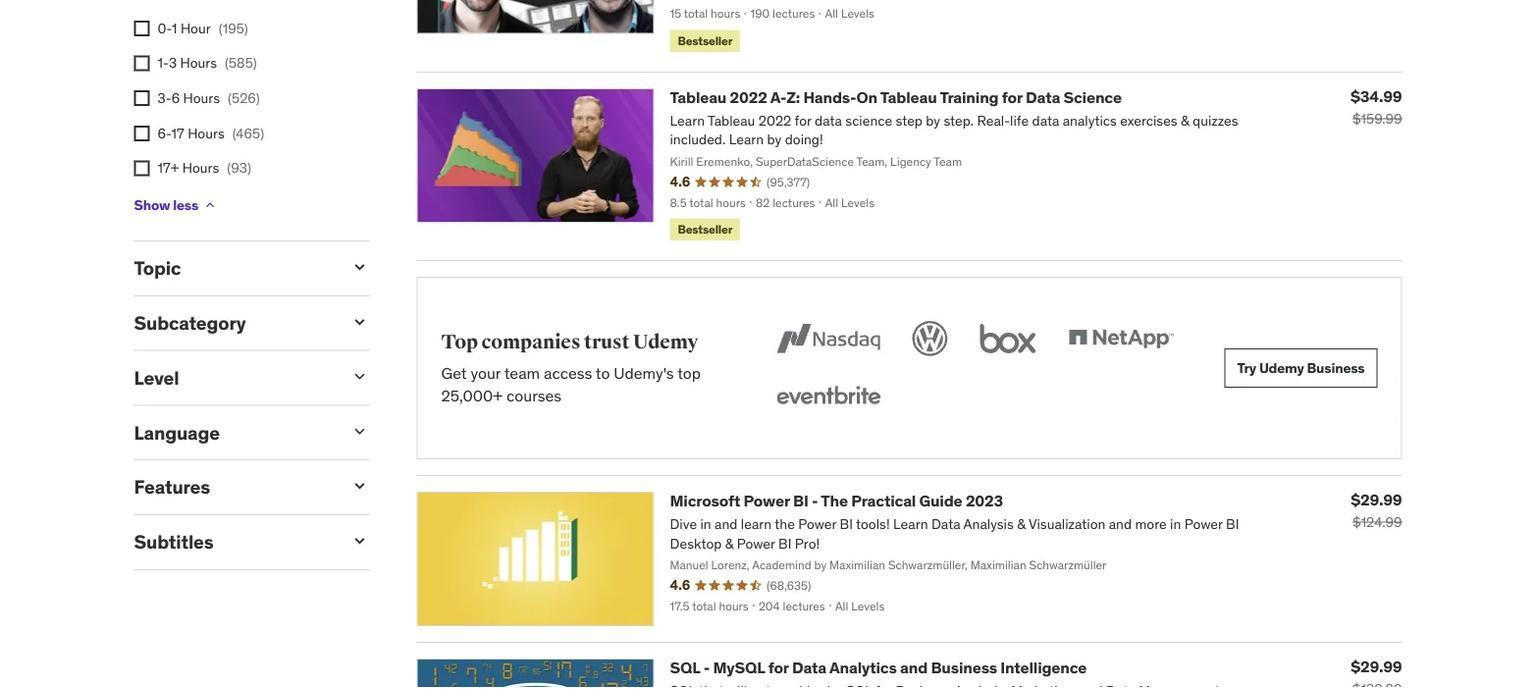 Task type: describe. For each thing, give the bounding box(es) containing it.
top companies trust udemy get your team access to udemy's top 25,000+ courses
[[441, 330, 701, 405]]

power
[[744, 491, 790, 511]]

try udemy business
[[1238, 359, 1365, 377]]

1
[[172, 19, 177, 37]]

small image for level
[[350, 367, 370, 386]]

less
[[173, 196, 198, 214]]

hours right 17+
[[182, 159, 219, 177]]

get
[[441, 363, 467, 383]]

xsmall image inside "show less" button
[[202, 197, 218, 213]]

nasdaq image
[[772, 317, 885, 360]]

subtitles
[[134, 530, 214, 554]]

netapp image
[[1065, 317, 1178, 360]]

trust
[[584, 330, 630, 354]]

on
[[857, 87, 878, 107]]

courses
[[507, 385, 562, 405]]

$34.99 $159.99
[[1351, 86, 1403, 127]]

sql - mysql for data analytics and business intelligence
[[670, 658, 1087, 678]]

2 tableau from the left
[[881, 87, 937, 107]]

$29.99 for $29.99
[[1352, 656, 1403, 677]]

eventbrite image
[[772, 376, 885, 419]]

xsmall image for 0-
[[134, 21, 150, 36]]

small image for language
[[350, 422, 370, 441]]

try udemy business link
[[1225, 349, 1378, 388]]

training
[[940, 87, 999, 107]]

sql - mysql for data analytics and business intelligence link
[[670, 658, 1087, 678]]

team
[[504, 363, 540, 383]]

1 tableau from the left
[[670, 87, 727, 107]]

small image for topic
[[350, 257, 370, 277]]

show less
[[134, 196, 198, 214]]

analytics
[[830, 658, 897, 678]]

box image
[[976, 317, 1041, 360]]

hour
[[181, 19, 211, 37]]

bi
[[793, 491, 809, 511]]

companies
[[482, 330, 581, 354]]

$29.99 $124.99
[[1352, 489, 1403, 531]]

subtitles button
[[134, 530, 334, 554]]

1 vertical spatial business
[[931, 658, 998, 678]]

top
[[441, 330, 478, 354]]

1-3 hours (585)
[[158, 54, 257, 72]]

6
[[171, 89, 180, 107]]

tableau 2022 a-z: hands-on tableau training for data science link
[[670, 87, 1122, 107]]

access
[[544, 363, 592, 383]]

xsmall image for 1-
[[134, 56, 150, 71]]

1 horizontal spatial data
[[1026, 87, 1061, 107]]

1 horizontal spatial -
[[812, 491, 818, 511]]

0 horizontal spatial -
[[704, 658, 710, 678]]

$34.99
[[1351, 86, 1403, 106]]

subcategory button
[[134, 311, 334, 335]]

guide
[[920, 491, 963, 511]]

small image for subtitles
[[350, 531, 370, 551]]

microsoft power bi - the practical guide 2023 link
[[670, 491, 1004, 511]]

17+ hours (93)
[[158, 159, 251, 177]]

2023
[[966, 491, 1004, 511]]

6-
[[158, 124, 171, 142]]

2022
[[730, 87, 768, 107]]

3-
[[158, 89, 171, 107]]

(195)
[[219, 19, 248, 37]]

features button
[[134, 475, 334, 499]]

xsmall image for 3-
[[134, 91, 150, 106]]

0 horizontal spatial for
[[769, 658, 789, 678]]

1-
[[158, 54, 169, 72]]

(526)
[[228, 89, 260, 107]]

6-17 hours (465)
[[158, 124, 264, 142]]

$124.99
[[1353, 514, 1403, 531]]



Task type: locate. For each thing, give the bounding box(es) containing it.
- right bi
[[812, 491, 818, 511]]

science
[[1064, 87, 1122, 107]]

level
[[134, 366, 179, 389]]

-
[[812, 491, 818, 511], [704, 658, 710, 678]]

3-6 hours (526)
[[158, 89, 260, 107]]

small image for subcategory
[[350, 312, 370, 332]]

1 vertical spatial -
[[704, 658, 710, 678]]

tableau right on
[[881, 87, 937, 107]]

1 horizontal spatial udemy
[[1260, 359, 1305, 377]]

language
[[134, 421, 220, 444]]

4 small image from the top
[[350, 531, 370, 551]]

udemy inside top companies trust udemy get your team access to udemy's top 25,000+ courses
[[633, 330, 699, 354]]

2 $29.99 from the top
[[1352, 656, 1403, 677]]

small image for features
[[350, 476, 370, 496]]

try
[[1238, 359, 1257, 377]]

and
[[901, 658, 928, 678]]

top
[[678, 363, 701, 383]]

hours for 6-17 hours
[[188, 124, 225, 142]]

0 vertical spatial business
[[1308, 359, 1365, 377]]

tableau left 2022
[[670, 87, 727, 107]]

2 small image from the top
[[350, 367, 370, 386]]

0 vertical spatial small image
[[350, 312, 370, 332]]

0 vertical spatial data
[[1026, 87, 1061, 107]]

1 vertical spatial data
[[792, 658, 827, 678]]

for right mysql
[[769, 658, 789, 678]]

1 vertical spatial small image
[[350, 476, 370, 496]]

z:
[[787, 87, 800, 107]]

xsmall image left 0-
[[134, 21, 150, 36]]

show less button
[[134, 186, 218, 225]]

xsmall image for 17+
[[134, 160, 150, 176]]

show
[[134, 196, 170, 214]]

0 horizontal spatial tableau
[[670, 87, 727, 107]]

hours right 6
[[183, 89, 220, 107]]

volkswagen image
[[909, 317, 952, 360]]

(585)
[[225, 54, 257, 72]]

3
[[169, 54, 177, 72]]

business right try
[[1308, 359, 1365, 377]]

the
[[821, 491, 848, 511]]

0 vertical spatial udemy
[[633, 330, 699, 354]]

1 horizontal spatial business
[[1308, 359, 1365, 377]]

0 vertical spatial $29.99
[[1352, 489, 1403, 510]]

0 vertical spatial -
[[812, 491, 818, 511]]

1 small image from the top
[[350, 312, 370, 332]]

tableau
[[670, 87, 727, 107], [881, 87, 937, 107]]

1 $29.99 from the top
[[1352, 489, 1403, 510]]

1 vertical spatial $29.99
[[1352, 656, 1403, 677]]

(93)
[[227, 159, 251, 177]]

1 horizontal spatial tableau
[[881, 87, 937, 107]]

xsmall image for 6-
[[134, 125, 150, 141]]

hours right 17
[[188, 124, 225, 142]]

data left analytics
[[792, 658, 827, 678]]

17+
[[158, 159, 179, 177]]

udemy
[[633, 330, 699, 354], [1260, 359, 1305, 377]]

3 small image from the top
[[350, 422, 370, 441]]

small image
[[350, 312, 370, 332], [350, 476, 370, 496]]

0-
[[158, 19, 172, 37]]

udemy up udemy's
[[633, 330, 699, 354]]

$29.99
[[1352, 489, 1403, 510], [1352, 656, 1403, 677]]

17
[[171, 124, 184, 142]]

hours for 3-6 hours
[[183, 89, 220, 107]]

xsmall image left 17+
[[134, 160, 150, 176]]

0 horizontal spatial udemy
[[633, 330, 699, 354]]

0 vertical spatial for
[[1002, 87, 1023, 107]]

xsmall image
[[134, 21, 150, 36], [134, 56, 150, 71], [134, 91, 150, 106], [134, 125, 150, 141], [134, 160, 150, 176], [202, 197, 218, 213]]

subcategory
[[134, 311, 246, 335]]

to
[[596, 363, 610, 383]]

udemy's
[[614, 363, 674, 383]]

xsmall image left 1-
[[134, 56, 150, 71]]

$29.99 for $29.99 $124.99
[[1352, 489, 1403, 510]]

topic
[[134, 256, 181, 280]]

sql
[[670, 658, 700, 678]]

for right "training"
[[1002, 87, 1023, 107]]

tableau 2022 a-z: hands-on tableau training for data science
[[670, 87, 1122, 107]]

xsmall image right less
[[202, 197, 218, 213]]

business right and
[[931, 658, 998, 678]]

data left 'science'
[[1026, 87, 1061, 107]]

- right sql
[[704, 658, 710, 678]]

2 small image from the top
[[350, 476, 370, 496]]

business
[[1308, 359, 1365, 377], [931, 658, 998, 678]]

hours right 3
[[180, 54, 217, 72]]

a-
[[771, 87, 787, 107]]

level button
[[134, 366, 334, 389]]

language button
[[134, 421, 334, 444]]

practical
[[852, 491, 916, 511]]

$159.99
[[1353, 110, 1403, 127]]

(465)
[[232, 124, 264, 142]]

1 small image from the top
[[350, 257, 370, 277]]

mysql
[[713, 658, 765, 678]]

hours for 1-3 hours
[[180, 54, 217, 72]]

xsmall image left the 3-
[[134, 91, 150, 106]]

topic button
[[134, 256, 334, 280]]

intelligence
[[1001, 658, 1087, 678]]

your
[[471, 363, 501, 383]]

microsoft
[[670, 491, 741, 511]]

xsmall image left 6-
[[134, 125, 150, 141]]

0-1 hour (195)
[[158, 19, 248, 37]]

0 horizontal spatial business
[[931, 658, 998, 678]]

udemy right try
[[1260, 359, 1305, 377]]

1 horizontal spatial for
[[1002, 87, 1023, 107]]

data
[[1026, 87, 1061, 107], [792, 658, 827, 678]]

hours
[[180, 54, 217, 72], [183, 89, 220, 107], [188, 124, 225, 142], [182, 159, 219, 177]]

1 vertical spatial for
[[769, 658, 789, 678]]

hands-
[[804, 87, 857, 107]]

microsoft power bi - the practical guide 2023
[[670, 491, 1004, 511]]

small image
[[350, 257, 370, 277], [350, 367, 370, 386], [350, 422, 370, 441], [350, 531, 370, 551]]

0 horizontal spatial data
[[792, 658, 827, 678]]

1 vertical spatial udemy
[[1260, 359, 1305, 377]]

25,000+
[[441, 385, 503, 405]]

for
[[1002, 87, 1023, 107], [769, 658, 789, 678]]

features
[[134, 475, 210, 499]]



Task type: vqa. For each thing, say whether or not it's contained in the screenshot.
Udemy in the Top companies trust Udemy Get your team access to Udemy's top 25,000+ courses
yes



